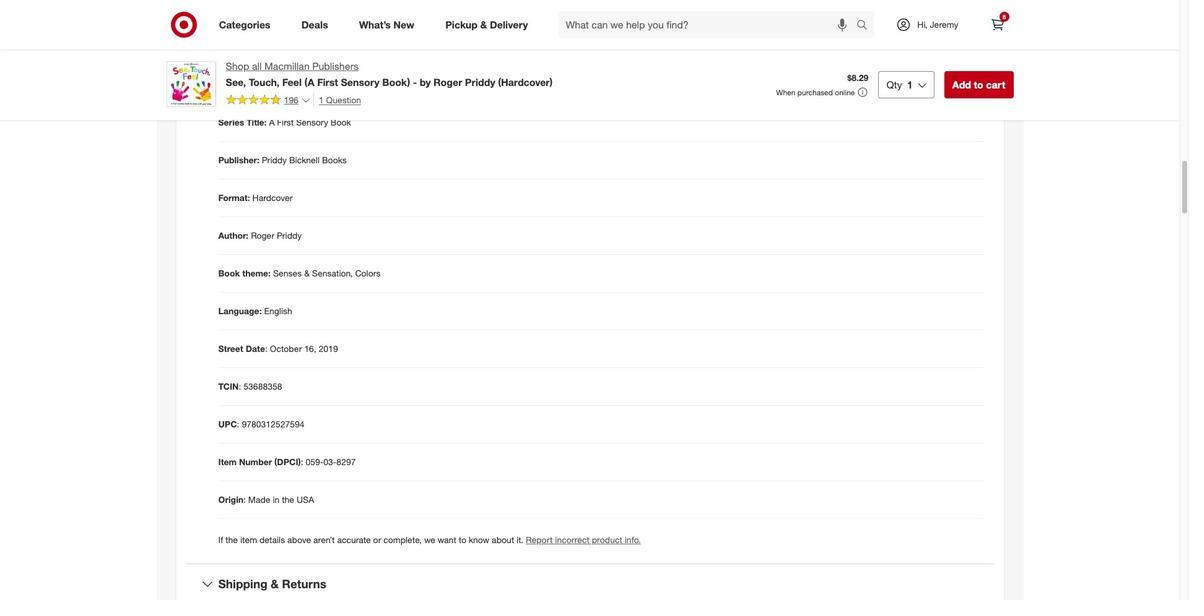 Task type: vqa. For each thing, say whether or not it's contained in the screenshot.


Task type: locate. For each thing, give the bounding box(es) containing it.
hi, jeremy
[[917, 19, 958, 30]]

genre: down all
[[238, 79, 265, 90]]

1 horizontal spatial 1
[[907, 79, 913, 91]]

incorrect
[[555, 535, 590, 545]]

0 vertical spatial sensory
[[341, 76, 380, 88]]

1 vertical spatial first
[[277, 117, 294, 128]]

when purchased online
[[776, 88, 855, 97]]

:
[[265, 344, 268, 354], [239, 381, 241, 392], [237, 419, 239, 430], [301, 457, 303, 467], [243, 495, 246, 505]]

street date : october 16, 2019
[[218, 344, 338, 354]]

qty 1
[[886, 79, 913, 91]]

0 vertical spatial priddy
[[465, 76, 495, 88]]

made
[[248, 495, 270, 505]]

0 vertical spatial 1
[[907, 79, 913, 91]]

priddy left bicknell
[[262, 155, 287, 165]]

the right in
[[282, 495, 294, 505]]

1 horizontal spatial to
[[974, 79, 983, 91]]

: left 059-
[[301, 457, 303, 467]]

item
[[218, 457, 237, 467]]

2 vertical spatial &
[[271, 577, 279, 591]]

03-
[[323, 457, 336, 467]]

senses
[[273, 268, 302, 279]]

: left 53688358
[[239, 381, 241, 392]]

in
[[273, 495, 279, 505]]

1 horizontal spatial book
[[331, 117, 351, 128]]

: for 9780312527594
[[237, 419, 239, 430]]

pickup & delivery link
[[435, 11, 543, 38]]

the
[[282, 495, 294, 505], [226, 535, 238, 545]]

to
[[974, 79, 983, 91], [459, 535, 466, 545]]

first
[[317, 76, 338, 88], [277, 117, 294, 128]]

priddy inside shop all macmillan publishers see, touch, feel (a first sensory book) - by roger priddy (hardcover)
[[465, 76, 495, 88]]

search
[[851, 20, 881, 32]]

shop all macmillan publishers see, touch, feel (a first sensory book) - by roger priddy (hardcover)
[[226, 60, 553, 88]]

1 vertical spatial roger
[[251, 230, 274, 241]]

priddy
[[465, 76, 495, 88], [262, 155, 287, 165], [277, 230, 302, 241]]

sensory down 196
[[296, 117, 328, 128]]

qty
[[886, 79, 902, 91]]

0 horizontal spatial the
[[226, 535, 238, 545]]

genre: juvenile nonfiction
[[218, 41, 322, 52]]

0 horizontal spatial roger
[[251, 230, 274, 241]]

what's new
[[359, 18, 414, 31]]

know
[[469, 535, 489, 545]]

bicknell
[[289, 155, 320, 165]]

colors
[[355, 268, 381, 279]]

1 vertical spatial priddy
[[262, 155, 287, 165]]

roger inside shop all macmillan publishers see, touch, feel (a first sensory book) - by roger priddy (hardcover)
[[434, 76, 462, 88]]

0 horizontal spatial &
[[271, 577, 279, 591]]

1 vertical spatial sensory
[[296, 117, 328, 128]]

196 link
[[226, 93, 311, 109]]

title:
[[247, 117, 267, 128]]

& right senses on the left of page
[[304, 268, 310, 279]]

purchased
[[798, 88, 833, 97]]

0 vertical spatial book
[[331, 117, 351, 128]]

1 horizontal spatial roger
[[434, 76, 462, 88]]

first down publishers
[[317, 76, 338, 88]]

nonfiction
[[282, 41, 322, 52]]

& inside pickup & delivery 'link'
[[480, 18, 487, 31]]

to right add
[[974, 79, 983, 91]]

&
[[480, 18, 487, 31], [304, 268, 310, 279], [271, 577, 279, 591]]

hi,
[[917, 19, 927, 30]]

report incorrect product info. button
[[526, 534, 641, 547]]

16,
[[304, 344, 316, 354]]

genre: up "shop"
[[218, 41, 246, 52]]

when
[[776, 88, 796, 97]]

1 question
[[319, 95, 361, 105]]

0 vertical spatial &
[[480, 18, 487, 31]]

author: roger priddy
[[218, 230, 302, 241]]

0 horizontal spatial book
[[218, 268, 240, 279]]

first inside shop all macmillan publishers see, touch, feel (a first sensory book) - by roger priddy (hardcover)
[[317, 76, 338, 88]]

& right "pickup"
[[480, 18, 487, 31]]

1 horizontal spatial first
[[317, 76, 338, 88]]

0 vertical spatial roger
[[434, 76, 462, 88]]

the right if
[[226, 535, 238, 545]]

book down 1 question link
[[331, 117, 351, 128]]

we
[[424, 535, 435, 545]]

53688358
[[244, 381, 282, 392]]

1 vertical spatial book
[[218, 268, 240, 279]]

1 right the qty
[[907, 79, 913, 91]]

see,
[[226, 76, 246, 88]]

0 vertical spatial to
[[974, 79, 983, 91]]

1 vertical spatial to
[[459, 535, 466, 545]]

roger right by
[[434, 76, 462, 88]]

above
[[287, 535, 311, 545]]

want
[[438, 535, 456, 545]]

(a
[[304, 76, 314, 88]]

roger right author:
[[251, 230, 274, 241]]

0 vertical spatial the
[[282, 495, 294, 505]]

0 horizontal spatial sensory
[[296, 117, 328, 128]]

book theme: senses & sensation, colors
[[218, 268, 381, 279]]

pickup & delivery
[[445, 18, 528, 31]]

by
[[420, 76, 431, 88]]

1 horizontal spatial &
[[304, 268, 310, 279]]

first right a
[[277, 117, 294, 128]]

shipping
[[218, 577, 267, 591]]

0 horizontal spatial to
[[459, 535, 466, 545]]

sub-
[[218, 79, 238, 90]]

1 vertical spatial 1
[[319, 95, 324, 105]]

priddy left (hardcover) on the left top of page
[[465, 76, 495, 88]]

returns
[[282, 577, 326, 591]]

1 vertical spatial &
[[304, 268, 310, 279]]

: left made
[[243, 495, 246, 505]]

all
[[252, 60, 262, 72]]

format: hardcover
[[218, 193, 293, 203]]

sensory up 'question'
[[341, 76, 380, 88]]

date
[[246, 344, 265, 354]]

book left 'theme:'
[[218, 268, 240, 279]]

add
[[952, 79, 971, 91]]

or
[[373, 535, 381, 545]]

0 vertical spatial first
[[317, 76, 338, 88]]

: left "9780312527594" on the left bottom of page
[[237, 419, 239, 430]]

search button
[[851, 11, 881, 41]]

to right "want"
[[459, 535, 466, 545]]

1 horizontal spatial the
[[282, 495, 294, 505]]

& for delivery
[[480, 18, 487, 31]]

priddy up senses on the left of page
[[277, 230, 302, 241]]

1 horizontal spatial sensory
[[341, 76, 380, 88]]

touch,
[[249, 76, 279, 88]]

online
[[835, 88, 855, 97]]

books
[[322, 155, 347, 165]]

usa
[[297, 495, 314, 505]]

1 vertical spatial the
[[226, 535, 238, 545]]

2 horizontal spatial &
[[480, 18, 487, 31]]

& left "returns"
[[271, 577, 279, 591]]

to inside add to cart button
[[974, 79, 983, 91]]

1 left 'question'
[[319, 95, 324, 105]]

& inside the shipping & returns dropdown button
[[271, 577, 279, 591]]

author:
[[218, 230, 249, 241]]



Task type: describe. For each thing, give the bounding box(es) containing it.
publisher:
[[218, 155, 259, 165]]

add to cart button
[[944, 71, 1014, 98]]

categories
[[219, 18, 270, 31]]

street
[[218, 344, 243, 354]]

upc
[[218, 419, 237, 430]]

concepts
[[268, 79, 305, 90]]

-
[[413, 76, 417, 88]]

jeremy
[[930, 19, 958, 30]]

book)
[[382, 76, 410, 88]]

what's
[[359, 18, 391, 31]]

juvenile
[[248, 41, 280, 52]]

1 question link
[[313, 93, 361, 108]]

new
[[393, 18, 414, 31]]

october
[[270, 344, 302, 354]]

$8.29
[[847, 72, 869, 83]]

sensation,
[[312, 268, 353, 279]]

deals link
[[291, 11, 344, 38]]

sub-genre: concepts
[[218, 79, 305, 90]]

& for returns
[[271, 577, 279, 591]]

9780312527594
[[242, 419, 304, 430]]

format:
[[218, 193, 250, 203]]

accurate
[[337, 535, 371, 545]]

(dpci)
[[274, 457, 301, 467]]

2 vertical spatial priddy
[[277, 230, 302, 241]]

theme:
[[242, 268, 271, 279]]

059-
[[306, 457, 323, 467]]

shipping & returns
[[218, 577, 326, 591]]

deals
[[301, 18, 328, 31]]

about
[[492, 535, 514, 545]]

item
[[240, 535, 257, 545]]

1 vertical spatial genre:
[[238, 79, 265, 90]]

language:
[[218, 306, 262, 316]]

2019
[[319, 344, 338, 354]]

add to cart
[[952, 79, 1005, 91]]

tcin : 53688358
[[218, 381, 282, 392]]

0 vertical spatial genre:
[[218, 41, 246, 52]]

: left october
[[265, 344, 268, 354]]

tcin
[[218, 381, 239, 392]]

item number (dpci) : 059-03-8297
[[218, 457, 356, 467]]

shipping & returns button
[[186, 565, 994, 601]]

series
[[218, 117, 244, 128]]

image of see, touch, feel (a first sensory book) - by roger priddy (hardcover) image
[[166, 59, 216, 109]]

feel
[[282, 76, 302, 88]]

0 horizontal spatial 1
[[319, 95, 324, 105]]

info.
[[625, 535, 641, 545]]

pickup
[[445, 18, 478, 31]]

if
[[218, 535, 223, 545]]

language: english
[[218, 306, 292, 316]]

report
[[526, 535, 553, 545]]

question
[[326, 95, 361, 105]]

cart
[[986, 79, 1005, 91]]

publisher: priddy bicknell books
[[218, 155, 347, 165]]

complete,
[[383, 535, 422, 545]]

shop
[[226, 60, 249, 72]]

macmillan
[[264, 60, 310, 72]]

number
[[239, 457, 272, 467]]

8 link
[[984, 11, 1011, 38]]

8
[[1002, 13, 1006, 20]]

(hardcover)
[[498, 76, 553, 88]]

if the item details above aren't accurate or complete, we want to know about it. report incorrect product info.
[[218, 535, 641, 545]]

8297
[[336, 457, 356, 467]]

categories link
[[208, 11, 286, 38]]

origin
[[218, 495, 243, 505]]

sensory inside shop all macmillan publishers see, touch, feel (a first sensory book) - by roger priddy (hardcover)
[[341, 76, 380, 88]]

series title: a first sensory book
[[218, 117, 351, 128]]

it.
[[517, 535, 523, 545]]

publishers
[[312, 60, 359, 72]]

a
[[269, 117, 275, 128]]

english
[[264, 306, 292, 316]]

upc : 9780312527594
[[218, 419, 304, 430]]

: for made in the usa
[[243, 495, 246, 505]]

What can we help you find? suggestions appear below search field
[[558, 11, 860, 38]]

what's new link
[[349, 11, 430, 38]]

: for 53688358
[[239, 381, 241, 392]]

details
[[260, 535, 285, 545]]

product
[[592, 535, 622, 545]]

0 horizontal spatial first
[[277, 117, 294, 128]]

origin : made in the usa
[[218, 495, 314, 505]]

delivery
[[490, 18, 528, 31]]



